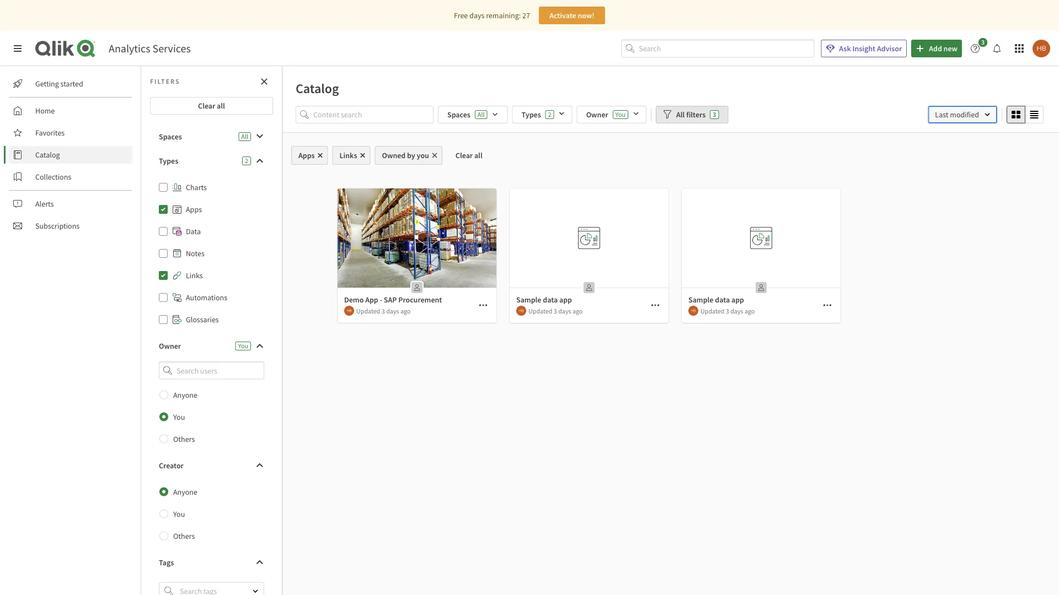 Task type: vqa. For each thing, say whether or not it's contained in the screenshot.
3rd Updated from right
yes



Task type: describe. For each thing, give the bounding box(es) containing it.
27
[[522, 10, 530, 20]]

you
[[417, 151, 429, 161]]

0 horizontal spatial spaces
[[159, 132, 182, 142]]

Search tags text field
[[178, 583, 243, 596]]

automations
[[186, 293, 227, 303]]

links inside button
[[340, 151, 357, 161]]

collections
[[35, 172, 71, 182]]

collections link
[[9, 168, 132, 186]]

modified
[[950, 110, 979, 120]]

charts
[[186, 183, 207, 193]]

days for bottom howard brown image
[[558, 307, 571, 315]]

getting started link
[[9, 75, 132, 93]]

1 ago from the left
[[401, 307, 411, 315]]

0 horizontal spatial all
[[241, 132, 248, 141]]

last modified
[[935, 110, 979, 120]]

owned by you
[[382, 151, 429, 161]]

days for sample data app's howard brown icon
[[731, 307, 743, 315]]

sap
[[384, 295, 397, 305]]

switch view group
[[1007, 106, 1044, 124]]

Search text field
[[639, 40, 815, 58]]

procurement
[[398, 295, 442, 305]]

howard brown image for demo app - sap procurement
[[344, 306, 354, 316]]

more actions image
[[651, 301, 660, 310]]

owned
[[382, 151, 406, 161]]

filters region
[[282, 104, 1059, 132]]

tags button
[[150, 554, 273, 572]]

updated for personal element associated with sample data app's howard brown icon
[[701, 307, 725, 315]]

updated 3 days ago for personal element associated with howard brown icon corresponding to demo app - sap procurement
[[356, 307, 411, 315]]

clear for the top clear all button
[[198, 101, 215, 111]]

add new button
[[912, 40, 962, 57]]

services
[[153, 42, 191, 55]]

sample data app for sample data app's howard brown icon
[[689, 295, 744, 305]]

1 horizontal spatial all
[[474, 151, 483, 161]]

clear for the bottom clear all button
[[456, 151, 473, 161]]

app for second personal element from the left
[[559, 295, 572, 305]]

data for sample data app's howard brown icon
[[715, 295, 730, 305]]

Last modified field
[[928, 106, 998, 124]]

searchbar element
[[621, 40, 815, 58]]

clear all for the bottom clear all button
[[456, 151, 483, 161]]

you inside owner option group
[[173, 412, 185, 422]]

activate now!
[[550, 10, 595, 20]]

favorites link
[[9, 124, 132, 142]]

1 vertical spatial clear all button
[[447, 146, 491, 165]]

qlik sense app image
[[338, 189, 497, 288]]

creator option group
[[150, 481, 273, 548]]

sample for second personal element from the left
[[516, 295, 541, 305]]

you inside creator option group
[[173, 510, 185, 520]]

sample for personal element associated with sample data app's howard brown icon
[[689, 295, 714, 305]]

subscriptions
[[35, 221, 80, 231]]

notes
[[186, 249, 205, 259]]

2 personal element from the left
[[580, 279, 598, 297]]

-
[[380, 295, 382, 305]]

sample data app for bottom howard brown image
[[516, 295, 572, 305]]

navigation pane element
[[0, 71, 141, 239]]

1 horizontal spatial howard brown image
[[1033, 40, 1051, 57]]

activate now! link
[[539, 7, 605, 24]]

you inside filters region
[[616, 110, 626, 119]]

owned by you button
[[375, 146, 442, 165]]

updated for second personal element from the left
[[529, 307, 553, 315]]

updated 3 days ago for personal element associated with sample data app's howard brown icon
[[701, 307, 755, 315]]

3 ago from the left
[[745, 307, 755, 315]]

catalog inside navigation pane element
[[35, 150, 60, 160]]

howard brown element for second personal element from the left
[[516, 306, 526, 316]]

personal element for sample data app's howard brown icon
[[753, 279, 770, 297]]

1 vertical spatial apps
[[186, 205, 202, 215]]

2 ago from the left
[[573, 307, 583, 315]]

0 horizontal spatial 2
[[245, 157, 248, 165]]

3 inside filters region
[[713, 110, 716, 119]]

free days remaining: 27
[[454, 10, 530, 20]]

apps inside button
[[298, 151, 315, 161]]

search tags image
[[164, 587, 173, 596]]

open image
[[252, 589, 259, 595]]

1 horizontal spatial catalog
[[296, 80, 339, 97]]

others for creator option group
[[173, 532, 195, 542]]



Task type: locate. For each thing, give the bounding box(es) containing it.
0 horizontal spatial updated
[[356, 307, 380, 315]]

updated 3 days ago for second personal element from the left
[[529, 307, 583, 315]]

insight
[[853, 44, 876, 54]]

more actions image for sample data app
[[823, 301, 832, 310]]

2 horizontal spatial updated
[[701, 307, 725, 315]]

ask
[[839, 44, 851, 54]]

0 horizontal spatial howard brown image
[[344, 306, 354, 316]]

apps
[[298, 151, 315, 161], [186, 205, 202, 215]]

free
[[454, 10, 468, 20]]

analytics
[[109, 42, 150, 55]]

updated 3 days ago
[[356, 307, 411, 315], [529, 307, 583, 315], [701, 307, 755, 315]]

sample data app
[[516, 295, 572, 305], [689, 295, 744, 305]]

0 vertical spatial catalog
[[296, 80, 339, 97]]

0 horizontal spatial catalog
[[35, 150, 60, 160]]

2 app from the left
[[732, 295, 744, 305]]

2 sample from the left
[[689, 295, 714, 305]]

1 app from the left
[[559, 295, 572, 305]]

1 vertical spatial types
[[159, 156, 178, 166]]

anyone for creator option group
[[173, 488, 197, 497]]

1 horizontal spatial 2
[[548, 110, 552, 119]]

last
[[935, 110, 949, 120]]

filters
[[150, 77, 180, 86]]

howard brown image down demo
[[344, 306, 354, 316]]

1 horizontal spatial app
[[732, 295, 744, 305]]

1 horizontal spatial data
[[715, 295, 730, 305]]

2 updated from the left
[[529, 307, 553, 315]]

subscriptions link
[[9, 217, 132, 235]]

clear all button right you
[[447, 146, 491, 165]]

creator button
[[150, 457, 273, 475]]

catalog
[[296, 80, 339, 97], [35, 150, 60, 160]]

days
[[470, 10, 485, 20], [386, 307, 399, 315], [558, 307, 571, 315], [731, 307, 743, 315]]

data
[[543, 295, 558, 305], [715, 295, 730, 305]]

1 horizontal spatial sample
[[689, 295, 714, 305]]

1 vertical spatial anyone
[[173, 488, 197, 497]]

2 horizontal spatial updated 3 days ago
[[701, 307, 755, 315]]

1 vertical spatial spaces
[[159, 132, 182, 142]]

2 howard brown element from the left
[[516, 306, 526, 316]]

0 horizontal spatial sample data app
[[516, 295, 572, 305]]

0 vertical spatial apps
[[298, 151, 315, 161]]

anyone for owner option group
[[173, 390, 197, 400]]

filters
[[686, 110, 706, 120]]

others up the tags
[[173, 532, 195, 542]]

updated
[[356, 307, 380, 315], [529, 307, 553, 315], [701, 307, 725, 315]]

0 horizontal spatial apps
[[186, 205, 202, 215]]

1 horizontal spatial clear all button
[[447, 146, 491, 165]]

spaces inside filters region
[[447, 110, 471, 120]]

ask insight advisor button
[[821, 40, 907, 57]]

0 horizontal spatial more actions image
[[479, 301, 488, 310]]

0 horizontal spatial types
[[159, 156, 178, 166]]

anyone down search users text box
[[173, 390, 197, 400]]

types
[[522, 110, 541, 120], [159, 156, 178, 166]]

alerts
[[35, 199, 54, 209]]

0 horizontal spatial clear all button
[[150, 97, 273, 115]]

0 horizontal spatial all
[[217, 101, 225, 111]]

others up 'creator'
[[173, 435, 195, 444]]

data for bottom howard brown image
[[543, 295, 558, 305]]

anyone
[[173, 390, 197, 400], [173, 488, 197, 497]]

getting
[[35, 79, 59, 89]]

1 more actions image from the left
[[479, 301, 488, 310]]

anyone down 'creator'
[[173, 488, 197, 497]]

creator
[[159, 461, 184, 471]]

0 vertical spatial anyone
[[173, 390, 197, 400]]

0 horizontal spatial links
[[186, 271, 203, 281]]

0 horizontal spatial data
[[543, 295, 558, 305]]

2
[[548, 110, 552, 119], [245, 157, 248, 165]]

2 updated 3 days ago from the left
[[529, 307, 583, 315]]

started
[[60, 79, 83, 89]]

analytics services element
[[109, 42, 191, 55]]

home link
[[9, 102, 132, 120]]

all filters
[[676, 110, 706, 120]]

0 horizontal spatial app
[[559, 295, 572, 305]]

links
[[340, 151, 357, 161], [186, 271, 203, 281]]

app
[[559, 295, 572, 305], [732, 295, 744, 305]]

home
[[35, 106, 55, 116]]

2 others from the top
[[173, 532, 195, 542]]

data
[[186, 227, 201, 237]]

3 updated from the left
[[701, 307, 725, 315]]

apps left 'links' button
[[298, 151, 315, 161]]

favorites
[[35, 128, 65, 138]]

0 horizontal spatial updated 3 days ago
[[356, 307, 411, 315]]

2 horizontal spatial howard brown element
[[689, 306, 698, 316]]

1 data from the left
[[543, 295, 558, 305]]

tags
[[159, 558, 174, 568]]

1 vertical spatial all
[[474, 151, 483, 161]]

Search users text field
[[174, 362, 251, 380]]

0 vertical spatial clear
[[198, 101, 215, 111]]

catalog link
[[9, 146, 132, 164]]

2 horizontal spatial all
[[676, 110, 685, 120]]

2 inside filters region
[[548, 110, 552, 119]]

1 vertical spatial owner
[[159, 342, 181, 351]]

ask insight advisor
[[839, 44, 902, 54]]

0 horizontal spatial howard brown image
[[516, 306, 526, 316]]

clear all
[[198, 101, 225, 111], [456, 151, 483, 161]]

close sidebar menu image
[[13, 44, 22, 53]]

0 horizontal spatial howard brown element
[[344, 306, 354, 316]]

1 horizontal spatial updated
[[529, 307, 553, 315]]

1 sample data app from the left
[[516, 295, 572, 305]]

0 horizontal spatial ago
[[401, 307, 411, 315]]

advisor
[[877, 44, 902, 54]]

1 horizontal spatial links
[[340, 151, 357, 161]]

1 personal element from the left
[[408, 279, 426, 297]]

1 vertical spatial howard brown image
[[516, 306, 526, 316]]

others
[[173, 435, 195, 444], [173, 532, 195, 542]]

1 vertical spatial catalog
[[35, 150, 60, 160]]

days for howard brown icon corresponding to demo app - sap procurement
[[386, 307, 399, 315]]

0 vertical spatial types
[[522, 110, 541, 120]]

more actions image
[[479, 301, 488, 310], [823, 301, 832, 310]]

activate
[[550, 10, 576, 20]]

others inside owner option group
[[173, 435, 195, 444]]

howard brown image
[[344, 306, 354, 316], [689, 306, 698, 316]]

alerts link
[[9, 195, 132, 213]]

3 howard brown element from the left
[[689, 306, 698, 316]]

app
[[365, 295, 378, 305]]

2 anyone from the top
[[173, 488, 197, 497]]

0 horizontal spatial clear
[[198, 101, 215, 111]]

howard brown image right more actions image
[[689, 306, 698, 316]]

0 horizontal spatial owner
[[159, 342, 181, 351]]

0 vertical spatial owner
[[586, 110, 608, 120]]

1 vertical spatial clear all
[[456, 151, 483, 161]]

1 horizontal spatial types
[[522, 110, 541, 120]]

1 anyone from the top
[[173, 390, 197, 400]]

0 vertical spatial spaces
[[447, 110, 471, 120]]

2 more actions image from the left
[[823, 301, 832, 310]]

clear all button down filters
[[150, 97, 273, 115]]

2 sample data app from the left
[[689, 295, 744, 305]]

1 sample from the left
[[516, 295, 541, 305]]

0 vertical spatial clear all
[[198, 101, 225, 111]]

clear all button
[[150, 97, 273, 115], [447, 146, 491, 165]]

updated for personal element associated with howard brown icon corresponding to demo app - sap procurement
[[356, 307, 380, 315]]

all
[[676, 110, 685, 120], [478, 110, 485, 119], [241, 132, 248, 141]]

None field
[[150, 362, 273, 380]]

1 updated from the left
[[356, 307, 380, 315]]

howard brown element for personal element associated with howard brown icon corresponding to demo app - sap procurement
[[344, 306, 354, 316]]

3 button
[[967, 38, 991, 57]]

demo
[[344, 295, 364, 305]]

3
[[981, 38, 985, 47], [713, 110, 716, 119], [382, 307, 385, 315], [554, 307, 557, 315], [726, 307, 729, 315]]

spaces
[[447, 110, 471, 120], [159, 132, 182, 142]]

howard brown element
[[344, 306, 354, 316], [516, 306, 526, 316], [689, 306, 698, 316]]

personal element
[[408, 279, 426, 297], [580, 279, 598, 297], [753, 279, 770, 297]]

2 horizontal spatial personal element
[[753, 279, 770, 297]]

1 horizontal spatial clear all
[[456, 151, 483, 161]]

glossaries
[[186, 315, 219, 325]]

0 vertical spatial clear all button
[[150, 97, 273, 115]]

1 horizontal spatial owner
[[586, 110, 608, 120]]

sample
[[516, 295, 541, 305], [689, 295, 714, 305]]

personal element for howard brown icon corresponding to demo app - sap procurement
[[408, 279, 426, 297]]

by
[[407, 151, 415, 161]]

owner
[[586, 110, 608, 120], [159, 342, 181, 351]]

1 horizontal spatial spaces
[[447, 110, 471, 120]]

analytics services
[[109, 42, 191, 55]]

3 personal element from the left
[[753, 279, 770, 297]]

others for owner option group
[[173, 435, 195, 444]]

1 horizontal spatial sample data app
[[689, 295, 744, 305]]

1 updated 3 days ago from the left
[[356, 307, 411, 315]]

1 horizontal spatial all
[[478, 110, 485, 119]]

1 vertical spatial links
[[186, 271, 203, 281]]

apps up data at left
[[186, 205, 202, 215]]

owner inside filters region
[[586, 110, 608, 120]]

howard brown image for sample data app
[[689, 306, 698, 316]]

0 horizontal spatial personal element
[[408, 279, 426, 297]]

clear
[[198, 101, 215, 111], [456, 151, 473, 161]]

add
[[929, 44, 942, 54]]

0 vertical spatial all
[[217, 101, 225, 111]]

1 vertical spatial 2
[[245, 157, 248, 165]]

1 horizontal spatial ago
[[573, 307, 583, 315]]

owner option group
[[150, 384, 273, 451]]

remaining:
[[486, 10, 521, 20]]

demo app - sap procurement
[[344, 295, 442, 305]]

0 vertical spatial 2
[[548, 110, 552, 119]]

1 horizontal spatial apps
[[298, 151, 315, 161]]

search tags element
[[164, 587, 173, 596]]

anyone inside owner option group
[[173, 390, 197, 400]]

others inside creator option group
[[173, 532, 195, 542]]

1 horizontal spatial clear
[[456, 151, 473, 161]]

now!
[[578, 10, 595, 20]]

3 updated 3 days ago from the left
[[701, 307, 755, 315]]

add new
[[929, 44, 958, 54]]

1 howard brown element from the left
[[344, 306, 354, 316]]

1 horizontal spatial updated 3 days ago
[[529, 307, 583, 315]]

links right apps button
[[340, 151, 357, 161]]

types inside filters region
[[522, 110, 541, 120]]

Content search text field
[[313, 106, 434, 124]]

app for personal element associated with sample data app's howard brown icon
[[732, 295, 744, 305]]

more actions image for demo app - sap procurement
[[479, 301, 488, 310]]

2 howard brown image from the left
[[689, 306, 698, 316]]

1 howard brown image from the left
[[344, 306, 354, 316]]

links button
[[332, 146, 370, 165]]

1 horizontal spatial more actions image
[[823, 301, 832, 310]]

2 horizontal spatial ago
[[745, 307, 755, 315]]

clear all for the top clear all button
[[198, 101, 225, 111]]

getting started
[[35, 79, 83, 89]]

0 vertical spatial links
[[340, 151, 357, 161]]

howard brown image
[[1033, 40, 1051, 57], [516, 306, 526, 316]]

0 vertical spatial others
[[173, 435, 195, 444]]

anyone inside creator option group
[[173, 488, 197, 497]]

new
[[944, 44, 958, 54]]

howard brown element for personal element associated with sample data app's howard brown icon
[[689, 306, 698, 316]]

0 horizontal spatial clear all
[[198, 101, 225, 111]]

2 data from the left
[[715, 295, 730, 305]]

0 horizontal spatial sample
[[516, 295, 541, 305]]

0 vertical spatial howard brown image
[[1033, 40, 1051, 57]]

1 others from the top
[[173, 435, 195, 444]]

1 horizontal spatial howard brown image
[[689, 306, 698, 316]]

1 vertical spatial others
[[173, 532, 195, 542]]

apps button
[[291, 146, 328, 165]]

you
[[616, 110, 626, 119], [238, 342, 248, 351], [173, 412, 185, 422], [173, 510, 185, 520]]

all
[[217, 101, 225, 111], [474, 151, 483, 161]]

1 horizontal spatial howard brown element
[[516, 306, 526, 316]]

3 inside dropdown button
[[981, 38, 985, 47]]

1 vertical spatial clear
[[456, 151, 473, 161]]

ago
[[401, 307, 411, 315], [573, 307, 583, 315], [745, 307, 755, 315]]

links down notes
[[186, 271, 203, 281]]

1 horizontal spatial personal element
[[580, 279, 598, 297]]



